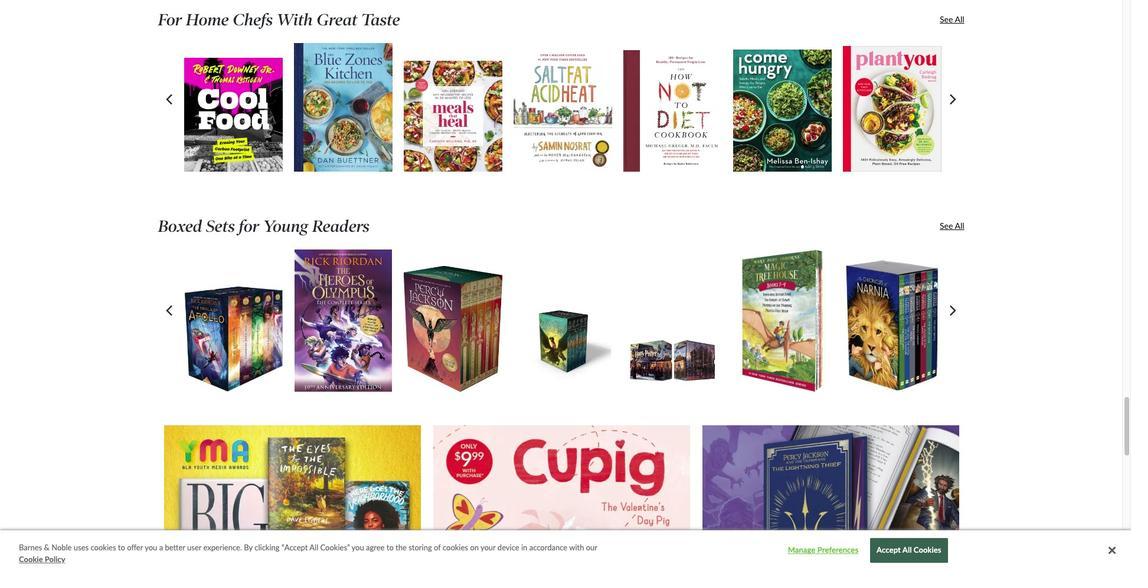 Task type: describe. For each thing, give the bounding box(es) containing it.
for
[[239, 217, 259, 236]]

storing
[[409, 543, 432, 553]]

great
[[317, 10, 357, 29]]

menu for for home chefs with great taste
[[166, 42, 956, 172]]

featured title: the lighting thief image
[[702, 425, 960, 571]]

on
[[470, 543, 479, 553]]

by
[[244, 543, 253, 553]]

1 cookies from the left
[[91, 543, 116, 553]]

title: the chronicles of narnia box set, author: c. s. lewis image
[[842, 257, 942, 393]]

2 vertical spatial menu
[[158, 425, 1131, 571]]

boxed sets for young readers
[[158, 217, 370, 236]]

1 you from the left
[[145, 543, 157, 553]]

title: the heroes of olympus paperback boxed set (10th anniversary edition), author: rick riordan image
[[294, 249, 393, 393]]

barnes & noble uses cookies to offer you a better user experience. by clicking "accept all cookies" you agree to the storing of cookies on your device in accordance with our cookie policy
[[19, 543, 597, 564]]

"accept
[[282, 543, 308, 553]]

uses
[[74, 543, 89, 553]]

cookie policy link
[[19, 554, 65, 566]]

<i>cupig</i> the valentine's day pig image
[[433, 425, 690, 571]]

barnes
[[19, 543, 42, 553]]

privacy alert dialog
[[0, 531, 1131, 571]]

noble
[[51, 543, 72, 553]]

preferences
[[817, 546, 858, 555]]

our
[[586, 543, 597, 553]]

boxed
[[158, 217, 202, 236]]

&
[[44, 543, 49, 553]]

see all for boxed sets for young readers
[[940, 221, 964, 231]]

title: meals that heal: 100+ everyday anti-inflammatory recipes in 30 minutes or less: a cookbook, author: carolyn williams ph.d. image
[[403, 60, 503, 172]]

your
[[480, 543, 496, 553]]

a
[[159, 543, 163, 553]]

readers
[[312, 217, 370, 236]]

see for boxed sets for young readers
[[940, 221, 953, 231]]

title: salt, fat, acid, heat: mastering the elements of good cooking, author: samin nosrat image
[[513, 48, 613, 172]]

title: percy jackson and the olympians hardcover boxed set, books 1-5, author: rick riordan image
[[513, 293, 613, 393]]

all inside accept all cookies button
[[902, 546, 912, 555]]

in
[[521, 543, 527, 553]]

title: the how not to diet cookbook: 100+ recipes for healthy, permanent weight loss, author: michael greger m.d. faclm image
[[623, 50, 722, 172]]

2 to from the left
[[387, 543, 394, 553]]

device
[[498, 543, 519, 553]]

cookie
[[19, 555, 43, 564]]

manage
[[788, 546, 815, 555]]

experience.
[[203, 543, 242, 553]]

all inside barnes & noble uses cookies to offer you a better user experience. by clicking "accept all cookies" you agree to the storing of cookies on your device in accordance with our cookie policy
[[309, 543, 318, 553]]

title: harry potter special edition paperback boxed set: books 1-7, author: j. k. rowling image
[[623, 330, 722, 393]]

policy
[[45, 555, 65, 564]]

title: cool food: erasing your carbon footprint one bite at a time, author: robert downey jr. image
[[184, 57, 283, 172]]



Task type: locate. For each thing, give the bounding box(es) containing it.
see
[[940, 14, 953, 24], [940, 221, 953, 231]]

you left agree
[[352, 543, 364, 553]]

0 horizontal spatial cookies
[[91, 543, 116, 553]]

you
[[145, 543, 157, 553], [352, 543, 364, 553]]

featured title: the eyes and impossible; big; jade adia for there goes the neighborhood image
[[164, 425, 421, 571]]

with
[[569, 543, 584, 553]]

title: the blue zones kitchen: 100 recipes to live to 100, author: dan buettner image
[[293, 42, 393, 172]]

of
[[434, 543, 441, 553]]

chefs
[[233, 10, 273, 29]]

manage preferences
[[788, 546, 858, 555]]

2 see all link from the top
[[803, 221, 964, 231]]

accept all cookies button
[[870, 539, 948, 563]]

title: trials of apollo, the 5book paperback boxed set, author: rick riordan image
[[184, 286, 283, 393]]

home
[[186, 10, 229, 29]]

see all
[[940, 14, 964, 24], [940, 221, 964, 231]]

0 vertical spatial see
[[940, 14, 953, 24]]

1 vertical spatial menu
[[166, 249, 956, 393]]

title: percy jackson and the olympians 5 book paperback boxed set (new covers) (b&n exclusive edition), author: rick riordan image
[[403, 266, 503, 393]]

offer
[[127, 543, 143, 553]]

1 see all link from the top
[[803, 14, 964, 24]]

0 horizontal spatial to
[[118, 543, 125, 553]]

title: magic tree house books 1-4 boxed set, author: mary pope osborne image
[[741, 249, 824, 393]]

to
[[118, 543, 125, 553], [387, 543, 394, 553]]

menu
[[166, 42, 956, 172], [166, 249, 956, 393], [158, 425, 1131, 571]]

cookies
[[914, 546, 941, 555]]

accordance
[[529, 543, 567, 553]]

for
[[158, 10, 182, 29]]

1 vertical spatial see all link
[[803, 221, 964, 231]]

2 cookies from the left
[[443, 543, 468, 553]]

clicking
[[255, 543, 280, 553]]

cookies"
[[320, 543, 350, 553]]

1 see all from the top
[[940, 14, 964, 24]]

cookies right of
[[443, 543, 468, 553]]

the
[[396, 543, 407, 553]]

accept all cookies
[[877, 546, 941, 555]]

1 vertical spatial see
[[940, 221, 953, 231]]

title: plantyou: 140+ ridiculously easy, amazingly delicious plant-based oil-free recipes, author: carleigh bodrug image
[[842, 46, 942, 172]]

1 horizontal spatial cookies
[[443, 543, 468, 553]]

with
[[277, 10, 313, 29]]

see all link
[[803, 14, 964, 24], [803, 221, 964, 231]]

user
[[187, 543, 201, 553]]

0 vertical spatial see all link
[[803, 14, 964, 24]]

sets
[[206, 217, 235, 236]]

1 horizontal spatial you
[[352, 543, 364, 553]]

0 horizontal spatial you
[[145, 543, 157, 553]]

2 you from the left
[[352, 543, 364, 553]]

taste
[[361, 10, 400, 29]]

see all for for home chefs with great taste
[[940, 14, 964, 24]]

young
[[263, 217, 308, 236]]

see all link for for home chefs with great taste
[[803, 14, 964, 24]]

title: come hungry: salads, meals, and sweets for people who live to eat, author: melissa ben-ishay image
[[733, 49, 832, 172]]

better
[[165, 543, 185, 553]]

2 see from the top
[[940, 221, 953, 231]]

0 vertical spatial see all
[[940, 14, 964, 24]]

to left offer
[[118, 543, 125, 553]]

1 to from the left
[[118, 543, 125, 553]]

2 see all from the top
[[940, 221, 964, 231]]

agree
[[366, 543, 385, 553]]

menu for boxed sets for young readers
[[166, 249, 956, 393]]

manage preferences button
[[786, 539, 860, 563]]

cookies right uses
[[91, 543, 116, 553]]

accept
[[877, 546, 901, 555]]

cookies
[[91, 543, 116, 553], [443, 543, 468, 553]]

you left a
[[145, 543, 157, 553]]

0 vertical spatial menu
[[166, 42, 956, 172]]

see for for home chefs with great taste
[[940, 14, 953, 24]]

all
[[955, 14, 964, 24], [955, 221, 964, 231], [309, 543, 318, 553], [902, 546, 912, 555]]

1 see from the top
[[940, 14, 953, 24]]

1 horizontal spatial to
[[387, 543, 394, 553]]

1 vertical spatial see all
[[940, 221, 964, 231]]

see all link for boxed sets for young readers
[[803, 221, 964, 231]]

to left the
[[387, 543, 394, 553]]

for home chefs with great taste
[[158, 10, 400, 29]]



Task type: vqa. For each thing, say whether or not it's contained in the screenshot.
Barnes & Noble uses cookies to offer you a better user experience. By clicking "Accept All Cookies" you agree to the storing of cookies on your device in accordance with our Cookie Policy
yes



